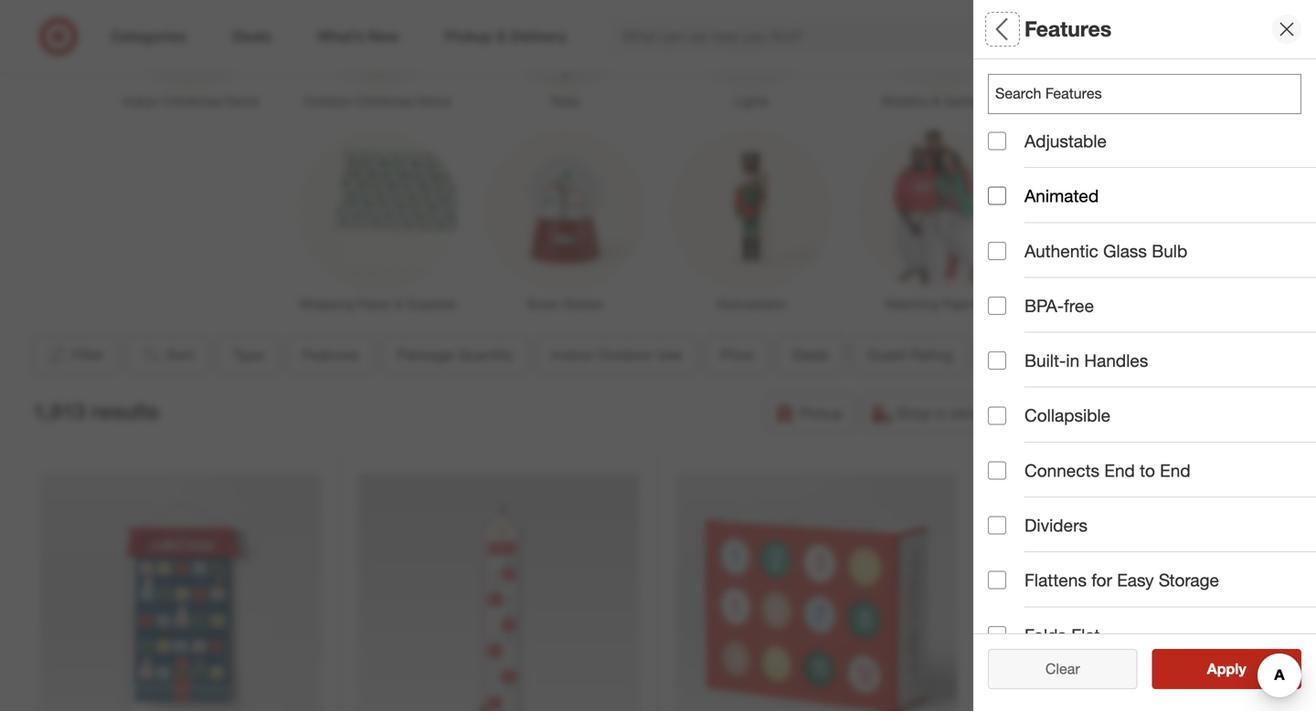 Task type: describe. For each thing, give the bounding box(es) containing it.
flattens
[[1025, 570, 1087, 591]]

handles
[[1084, 351, 1148, 372]]

trees
[[550, 93, 580, 109]]

outdoor christmas decor
[[304, 93, 452, 109]]

outdoor christmas decor link
[[285, 0, 471, 111]]

0 horizontal spatial deals
[[792, 346, 829, 364]]

indoor christmas decor link
[[98, 0, 285, 111]]

animated
[[1025, 186, 1099, 207]]

all
[[1075, 661, 1089, 679]]

storage
[[1159, 570, 1219, 591]]

deals inside all filters dialog
[[988, 398, 1035, 419]]

bpa-free
[[1025, 296, 1094, 317]]

1,913
[[33, 399, 85, 425]]

1 horizontal spatial features button
[[988, 123, 1316, 187]]

wrapping
[[299, 296, 354, 312]]

pickup button
[[765, 394, 855, 434]]

0 horizontal spatial indoor
[[123, 93, 160, 109]]

1 vertical spatial &
[[395, 296, 403, 312]]

guest rating inside all filters dialog
[[988, 462, 1096, 483]]

Connects End to End checkbox
[[988, 462, 1006, 480]]

all filters dialog
[[973, 0, 1316, 712]]

ornaments link
[[1032, 0, 1218, 111]]

2 vertical spatial indoor
[[551, 346, 594, 364]]

authentic glass bulb
[[1025, 241, 1187, 262]]

glass
[[1103, 241, 1147, 262]]

0 vertical spatial theme
[[991, 346, 1036, 364]]

quantity inside all filters dialog
[[1064, 206, 1135, 227]]

2 vertical spatial outdoor
[[598, 346, 652, 364]]

clear all
[[1036, 661, 1089, 679]]

in for shop
[[935, 405, 947, 423]]

garlands
[[943, 93, 995, 109]]

snow globes link
[[471, 127, 658, 314]]

for
[[1092, 570, 1112, 591]]

decor for outdoor christmas decor
[[417, 93, 452, 109]]

search
[[1054, 29, 1098, 47]]

nutcrackers link
[[658, 127, 845, 314]]

0 horizontal spatial guest rating button
[[852, 335, 968, 376]]

shop
[[896, 405, 931, 423]]

lights link
[[658, 0, 845, 111]]

Animated checkbox
[[988, 187, 1006, 205]]

clear for clear
[[1045, 661, 1080, 679]]

results for 1,913 results
[[91, 399, 159, 425]]

clear all button
[[988, 650, 1137, 690]]

use inside all filters dialog
[[1119, 270, 1152, 291]]

sort
[[166, 346, 195, 364]]

color
[[988, 590, 1033, 611]]

pajamas
[[942, 296, 991, 312]]

2 vertical spatial features
[[302, 346, 359, 364]]

0 horizontal spatial features button
[[287, 335, 374, 376]]

Collapsible checkbox
[[988, 407, 1006, 425]]

trees link
[[471, 0, 658, 111]]

0 vertical spatial deals button
[[777, 335, 845, 376]]

delivery
[[1108, 405, 1160, 423]]

theme inside all filters dialog
[[988, 526, 1044, 547]]

all filters
[[988, 16, 1076, 42]]

filter
[[72, 346, 104, 364]]

same
[[1037, 405, 1074, 423]]

features inside dialog
[[1025, 16, 1112, 42]]

0 vertical spatial &
[[932, 93, 940, 109]]

Adjustable checkbox
[[988, 132, 1006, 150]]

indoor inside all filters dialog
[[988, 270, 1042, 291]]

wreaths & garlands link
[[845, 0, 1032, 111]]

0 horizontal spatial price button
[[705, 335, 769, 376]]

search button
[[1054, 16, 1098, 60]]

Flattens for Easy Storage checkbox
[[988, 572, 1006, 590]]

easy
[[1117, 570, 1154, 591]]

wrapping paper & supplies
[[299, 296, 456, 312]]

1 vertical spatial use
[[656, 346, 682, 364]]

BPA-free checkbox
[[988, 297, 1006, 315]]

store
[[951, 405, 984, 423]]

price inside all filters dialog
[[988, 334, 1031, 355]]

nutcrackers
[[717, 296, 786, 312]]

0 vertical spatial indoor outdoor use button
[[988, 251, 1316, 315]]

1 end from the left
[[1104, 460, 1135, 482]]

day
[[1078, 405, 1104, 423]]

authentic
[[1025, 241, 1098, 262]]

supplies
[[407, 296, 456, 312]]

1 horizontal spatial type button
[[988, 59, 1316, 123]]

package inside all filters dialog
[[988, 206, 1059, 227]]

shop in store
[[896, 405, 984, 423]]

globes
[[562, 296, 603, 312]]



Task type: locate. For each thing, give the bounding box(es) containing it.
rating inside all filters dialog
[[1042, 462, 1096, 483]]

Authentic Glass Bulb checkbox
[[988, 242, 1006, 260]]

deals
[[792, 346, 829, 364], [988, 398, 1035, 419]]

&
[[932, 93, 940, 109], [395, 296, 403, 312]]

free
[[1064, 296, 1094, 317]]

connects end to end
[[1025, 460, 1191, 482]]

built-
[[1025, 351, 1066, 372]]

rating
[[911, 346, 953, 364], [1042, 462, 1096, 483]]

wreaths & garlands
[[881, 93, 995, 109]]

& right wreaths
[[932, 93, 940, 109]]

type right sort
[[233, 346, 264, 364]]

bpa-
[[1025, 296, 1064, 317]]

deals left same
[[988, 398, 1035, 419]]

deals button up to
[[988, 379, 1316, 443]]

none text field inside features dialog
[[988, 74, 1301, 114]]

use
[[1119, 270, 1152, 291], [656, 346, 682, 364]]

1 horizontal spatial package
[[988, 206, 1059, 227]]

0 horizontal spatial end
[[1104, 460, 1135, 482]]

indoor outdoor use up free
[[988, 270, 1152, 291]]

guest rating button down matching
[[852, 335, 968, 376]]

18.78" battery operated lit 'sleeps 'til christmas' wood countdown sign cream - wondershop™ image
[[994, 474, 1276, 712], [994, 474, 1276, 712]]

theme button
[[976, 335, 1052, 376], [988, 507, 1316, 571]]

end
[[1104, 460, 1135, 482], [1160, 460, 1191, 482]]

features inside all filters dialog
[[988, 142, 1060, 163]]

1 vertical spatial features
[[988, 142, 1060, 163]]

1 decor from the left
[[225, 93, 260, 109]]

& right 'paper' on the left top of the page
[[395, 296, 403, 312]]

0 horizontal spatial christmas
[[163, 93, 222, 109]]

0 vertical spatial type
[[988, 78, 1027, 99]]

Built-in Handles checkbox
[[988, 352, 1006, 370]]

0 horizontal spatial deals button
[[777, 335, 845, 376]]

1 horizontal spatial package quantity button
[[988, 187, 1316, 251]]

paper
[[358, 296, 392, 312]]

results inside button
[[1218, 661, 1266, 679]]

end left to
[[1104, 460, 1135, 482]]

1 vertical spatial indoor outdoor use
[[551, 346, 682, 364]]

1 horizontal spatial in
[[1066, 351, 1080, 372]]

guest rating button
[[852, 335, 968, 376], [988, 443, 1316, 507]]

in left store
[[935, 405, 947, 423]]

end right to
[[1160, 460, 1191, 482]]

0 horizontal spatial &
[[395, 296, 403, 312]]

clear button
[[988, 650, 1137, 690]]

0 horizontal spatial indoor outdoor use button
[[536, 335, 698, 376]]

1 horizontal spatial guest rating
[[988, 462, 1096, 483]]

0 vertical spatial theme button
[[976, 335, 1052, 376]]

features dialog
[[973, 0, 1316, 712]]

0 horizontal spatial price
[[721, 346, 754, 364]]

2 clear from the left
[[1045, 661, 1080, 679]]

0 horizontal spatial quantity
[[458, 346, 513, 364]]

christmas for indoor
[[163, 93, 222, 109]]

quantity
[[1064, 206, 1135, 227], [458, 346, 513, 364]]

clear inside button
[[1045, 661, 1080, 679]]

2 end from the left
[[1160, 460, 1191, 482]]

clear
[[1036, 661, 1071, 679], [1045, 661, 1080, 679]]

ornaments
[[1093, 93, 1157, 109]]

guest up dividers checkbox
[[988, 462, 1037, 483]]

1 vertical spatial theme
[[988, 526, 1044, 547]]

apply button
[[1152, 650, 1301, 690]]

clear left all
[[1036, 661, 1071, 679]]

1 vertical spatial theme button
[[988, 507, 1316, 571]]

0 vertical spatial in
[[1066, 351, 1080, 372]]

package quantity down supplies on the left top of page
[[397, 346, 513, 364]]

rating up dividers
[[1042, 462, 1096, 483]]

see results
[[1188, 661, 1266, 679]]

1 horizontal spatial deals
[[988, 398, 1035, 419]]

1 vertical spatial package quantity
[[397, 346, 513, 364]]

1 horizontal spatial indoor outdoor use button
[[988, 251, 1316, 315]]

folds flat
[[1025, 625, 1100, 646]]

0 vertical spatial results
[[91, 399, 159, 425]]

lights
[[734, 93, 769, 109]]

1 horizontal spatial price
[[988, 334, 1031, 355]]

wreaths
[[881, 93, 928, 109]]

adjustable
[[1025, 131, 1107, 152]]

1 vertical spatial quantity
[[458, 346, 513, 364]]

package quantity inside all filters dialog
[[988, 206, 1135, 227]]

package quantity
[[988, 206, 1135, 227], [397, 346, 513, 364]]

21" fabric 'days 'til christmas' hanging advent calendar blue/red - wondershop™ image
[[40, 474, 321, 712], [40, 474, 321, 712]]

built-in handles
[[1025, 351, 1148, 372]]

0 vertical spatial package quantity
[[988, 206, 1135, 227]]

1 horizontal spatial guest rating button
[[988, 443, 1316, 507]]

features button down "ornaments"
[[988, 123, 1316, 187]]

1 vertical spatial features button
[[287, 335, 374, 376]]

1 horizontal spatial indoor
[[551, 346, 594, 364]]

0 vertical spatial type button
[[988, 59, 1316, 123]]

guest rating up dividers
[[988, 462, 1096, 483]]

features
[[1025, 16, 1112, 42], [988, 142, 1060, 163], [302, 346, 359, 364]]

1 vertical spatial guest rating button
[[988, 443, 1316, 507]]

0 horizontal spatial rating
[[911, 346, 953, 364]]

theme down bpa-free option
[[991, 346, 1036, 364]]

filter button
[[33, 335, 118, 376]]

0 vertical spatial indoor
[[123, 93, 160, 109]]

clear down folds flat
[[1045, 661, 1080, 679]]

type button
[[988, 59, 1316, 123], [217, 335, 280, 376]]

1 vertical spatial indoor outdoor use button
[[536, 335, 698, 376]]

indoor christmas decor
[[123, 93, 260, 109]]

0 horizontal spatial indoor outdoor use
[[551, 346, 682, 364]]

13"x16.5" christmas countdown punch box red - wondershop™ image
[[676, 474, 957, 712], [676, 474, 957, 712]]

features button down wrapping
[[287, 335, 374, 376]]

indoor outdoor use
[[988, 270, 1152, 291], [551, 346, 682, 364]]

decor
[[225, 93, 260, 109], [417, 93, 452, 109]]

1 horizontal spatial use
[[1119, 270, 1152, 291]]

1 vertical spatial type button
[[217, 335, 280, 376]]

0 vertical spatial deals
[[792, 346, 829, 364]]

1 vertical spatial guest rating
[[988, 462, 1096, 483]]

0 vertical spatial outdoor
[[304, 93, 352, 109]]

apply
[[1207, 661, 1246, 679]]

guest inside all filters dialog
[[988, 462, 1037, 483]]

snow globes
[[526, 296, 603, 312]]

1 vertical spatial type
[[233, 346, 264, 364]]

1 horizontal spatial guest
[[988, 462, 1037, 483]]

package down animated option on the top right of the page
[[988, 206, 1059, 227]]

theme
[[991, 346, 1036, 364], [988, 526, 1044, 547]]

flat
[[1071, 625, 1100, 646]]

sort button
[[125, 335, 210, 376]]

same day delivery button
[[1003, 394, 1172, 434]]

2 christmas from the left
[[355, 93, 413, 109]]

0 horizontal spatial type
[[233, 346, 264, 364]]

1 horizontal spatial christmas
[[355, 93, 413, 109]]

What can we help you find? suggestions appear below search field
[[611, 16, 1067, 57]]

0 horizontal spatial results
[[91, 399, 159, 425]]

type up adjustable checkbox
[[988, 78, 1027, 99]]

1 vertical spatial deals
[[988, 398, 1035, 419]]

1,913 results
[[33, 399, 159, 425]]

matching pajamas link
[[845, 127, 1032, 314]]

0 horizontal spatial in
[[935, 405, 947, 423]]

outdoor inside all filters dialog
[[1046, 270, 1115, 291]]

1 horizontal spatial price button
[[988, 315, 1316, 379]]

in inside button
[[935, 405, 947, 423]]

christmas for outdoor
[[355, 93, 413, 109]]

1 vertical spatial in
[[935, 405, 947, 423]]

0 horizontal spatial type button
[[217, 335, 280, 376]]

2 decor from the left
[[417, 93, 452, 109]]

1 vertical spatial package quantity button
[[382, 335, 529, 376]]

see results button
[[1152, 650, 1301, 690]]

price
[[988, 334, 1031, 355], [721, 346, 754, 364]]

0 vertical spatial features
[[1025, 16, 1112, 42]]

1 horizontal spatial end
[[1160, 460, 1191, 482]]

package quantity up authentic
[[988, 206, 1135, 227]]

package quantity button
[[988, 187, 1316, 251], [382, 335, 529, 376]]

deals button
[[777, 335, 845, 376], [988, 379, 1316, 443]]

matching
[[885, 296, 939, 312]]

all
[[988, 16, 1013, 42]]

1 horizontal spatial rating
[[1042, 462, 1096, 483]]

flattens for easy storage
[[1025, 570, 1219, 591]]

None text field
[[988, 74, 1301, 114]]

0 vertical spatial use
[[1119, 270, 1152, 291]]

1 horizontal spatial indoor outdoor use
[[988, 270, 1152, 291]]

guest rating button down delivery at the bottom of the page
[[988, 443, 1316, 507]]

guest down matching
[[867, 346, 907, 364]]

price button up delivery at the bottom of the page
[[988, 315, 1316, 379]]

guest rating down matching
[[867, 346, 953, 364]]

pickup
[[799, 405, 843, 423]]

decor for indoor christmas decor
[[225, 93, 260, 109]]

2 horizontal spatial indoor
[[988, 270, 1042, 291]]

0 vertical spatial indoor outdoor use
[[988, 270, 1152, 291]]

results for see results
[[1218, 661, 1266, 679]]

rating down matching pajamas
[[911, 346, 953, 364]]

1 vertical spatial results
[[1218, 661, 1266, 679]]

1 horizontal spatial deals button
[[988, 379, 1316, 443]]

clear inside "button"
[[1036, 661, 1071, 679]]

dividers
[[1025, 515, 1088, 536]]

1 horizontal spatial outdoor
[[598, 346, 652, 364]]

folds
[[1025, 625, 1067, 646]]

0 horizontal spatial decor
[[225, 93, 260, 109]]

1 vertical spatial deals button
[[988, 379, 1316, 443]]

results
[[91, 399, 159, 425], [1218, 661, 1266, 679]]

price button
[[988, 315, 1316, 379], [705, 335, 769, 376]]

in
[[1066, 351, 1080, 372], [935, 405, 947, 423]]

type inside all filters dialog
[[988, 78, 1027, 99]]

48" fabric hanging christmas advent calendar with gingerbread man counter white - wondershop™ image
[[358, 474, 639, 712], [358, 474, 639, 712]]

collapsible
[[1025, 406, 1111, 427]]

0 horizontal spatial package
[[397, 346, 454, 364]]

connects
[[1025, 460, 1100, 482]]

price down bpa-free option
[[988, 334, 1031, 355]]

same day delivery
[[1037, 405, 1160, 423]]

1 horizontal spatial type
[[988, 78, 1027, 99]]

1 christmas from the left
[[163, 93, 222, 109]]

indoor outdoor use inside all filters dialog
[[988, 270, 1152, 291]]

1 vertical spatial guest
[[988, 462, 1037, 483]]

0 horizontal spatial package quantity
[[397, 346, 513, 364]]

1 vertical spatial package
[[397, 346, 454, 364]]

results right see on the bottom right of the page
[[1218, 661, 1266, 679]]

in for built-
[[1066, 351, 1080, 372]]

features button
[[988, 123, 1316, 187], [287, 335, 374, 376]]

price button down nutcrackers
[[705, 335, 769, 376]]

0 vertical spatial package
[[988, 206, 1059, 227]]

Dividers checkbox
[[988, 517, 1006, 535]]

0 vertical spatial guest
[[867, 346, 907, 364]]

guest rating
[[867, 346, 953, 364], [988, 462, 1096, 483]]

package down supplies on the left top of page
[[397, 346, 454, 364]]

0 horizontal spatial guest rating
[[867, 346, 953, 364]]

1 vertical spatial outdoor
[[1046, 270, 1115, 291]]

filters
[[1019, 16, 1076, 42]]

deals up 'pickup' button
[[792, 346, 829, 364]]

christmas
[[163, 93, 222, 109], [355, 93, 413, 109]]

1 horizontal spatial decor
[[417, 93, 452, 109]]

clear for clear all
[[1036, 661, 1071, 679]]

see
[[1188, 661, 1214, 679]]

0 horizontal spatial guest
[[867, 346, 907, 364]]

1 vertical spatial rating
[[1042, 462, 1096, 483]]

type
[[988, 78, 1027, 99], [233, 346, 264, 364]]

snow
[[526, 296, 558, 312]]

0 vertical spatial package quantity button
[[988, 187, 1316, 251]]

1 horizontal spatial results
[[1218, 661, 1266, 679]]

price down nutcrackers
[[721, 346, 754, 364]]

theme up flattens for easy storage option
[[988, 526, 1044, 547]]

1 vertical spatial indoor
[[988, 270, 1042, 291]]

bulb
[[1152, 241, 1187, 262]]

0 horizontal spatial use
[[656, 346, 682, 364]]

results right 1,913
[[91, 399, 159, 425]]

1 horizontal spatial quantity
[[1064, 206, 1135, 227]]

deals button up 'pickup' button
[[777, 335, 845, 376]]

shop in store button
[[863, 394, 995, 434]]

wrapping paper & supplies link
[[285, 127, 471, 314]]

0 horizontal spatial package quantity button
[[382, 335, 529, 376]]

to
[[1140, 460, 1155, 482]]

1 clear from the left
[[1036, 661, 1071, 679]]

2 horizontal spatial outdoor
[[1046, 270, 1115, 291]]

0 vertical spatial guest rating button
[[852, 335, 968, 376]]

matching pajamas
[[885, 296, 991, 312]]

0 vertical spatial rating
[[911, 346, 953, 364]]

in inside features dialog
[[1066, 351, 1080, 372]]

in left handles
[[1066, 351, 1080, 372]]

guest
[[867, 346, 907, 364], [988, 462, 1037, 483]]

indoor outdoor use down globes
[[551, 346, 682, 364]]

0 horizontal spatial outdoor
[[304, 93, 352, 109]]

1 horizontal spatial &
[[932, 93, 940, 109]]

color button
[[988, 571, 1316, 635]]



Task type: vqa. For each thing, say whether or not it's contained in the screenshot.
info.
no



